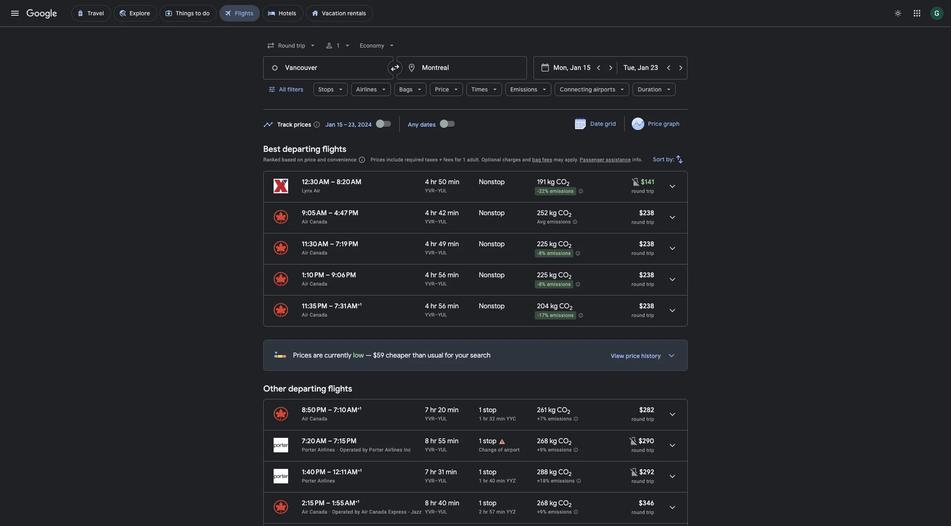 Task type: vqa. For each thing, say whether or not it's contained in the screenshot.
co for 1:55 AM
yes



Task type: describe. For each thing, give the bounding box(es) containing it.
canada left express
[[369, 510, 387, 516]]

1 stop 1 hr 40 min yyz
[[479, 469, 516, 485]]

porter down 1:40 pm text field
[[302, 479, 316, 485]]

292 US dollars text field
[[639, 469, 654, 477]]

leaves vancouver international airport at 11:30 am on monday, january 15 and arrives at montréal-pierre elliott trudeau international airport at 7:19 pm on monday, january 15. element
[[302, 240, 358, 249]]

9:05 am
[[302, 209, 327, 218]]

Arrival time: 7:15 PM. text field
[[334, 438, 357, 446]]

min for 7:10 am
[[448, 407, 459, 415]]

– inside 8 hr 55 min yvr – yul
[[435, 448, 438, 454]]

flight details. leaves vancouver international airport at 9:05 am on monday, january 15 and arrives at montréal-pierre elliott trudeau international airport at 4:47 pm on monday, january 15. image
[[662, 208, 682, 228]]

kg for 7:10 am
[[548, 407, 556, 415]]

co for 12:11 am
[[558, 469, 569, 477]]

– inside 7 hr 31 min yvr – yul
[[435, 479, 438, 485]]

yvr for 7:15 pm
[[425, 448, 435, 454]]

bags button
[[394, 80, 427, 99]]

Arrival time: 1:55 AM on  Tuesday, January 16. text field
[[332, 500, 359, 508]]

stop for 1 stop 1 hr 40 min yyz
[[483, 469, 497, 477]]

8 hr 55 min yvr – yul
[[425, 438, 459, 454]]

268 kg co 2 for 8 hr 40 min
[[537, 500, 572, 510]]

4 for 7:19 pm
[[425, 240, 429, 249]]

– down 4 hr 49 min yvr – yul
[[435, 281, 438, 287]]

5 4 from the top
[[425, 303, 429, 311]]

emissions down 191 kg co 2 at the right top of the page
[[550, 189, 574, 195]]

1 and from the left
[[317, 157, 326, 163]]

canada inside 1:10 pm – 9:06 pm air canada
[[310, 281, 327, 287]]

currently
[[324, 352, 352, 360]]

min inside 1 stop 1 hr 32 min yyc
[[496, 417, 505, 422]]

2 porter airlines from the top
[[302, 479, 335, 485]]

layover (1 of 1) is a 1 hr 40 min layover at toronto pearson international airport in toronto. element
[[479, 478, 533, 485]]

32
[[489, 417, 495, 422]]

leaves vancouver international airport at 9:05 am on monday, january 15 and arrives at montréal-pierre elliott trudeau international airport at 4:47 pm on monday, january 15. element
[[302, 209, 358, 218]]

8% for 4 hr 49 min
[[539, 251, 546, 257]]

adult.
[[467, 157, 480, 163]]

trip for 7:10 am
[[646, 417, 654, 423]]

emissions up 288 kg co 2
[[548, 448, 572, 454]]

1 round from the top
[[632, 189, 645, 194]]

change
[[479, 448, 497, 454]]

1:55 am
[[332, 500, 355, 508]]

sort by: button
[[650, 150, 688, 170]]

round for 7:10 am
[[632, 417, 645, 423]]

Return text field
[[624, 57, 662, 79]]

141 US dollars text field
[[641, 178, 654, 187]]

canada down departure time: 11:35 pm. text box
[[310, 313, 327, 318]]

+7%
[[537, 417, 547, 423]]

– inside 1:10 pm – 9:06 pm air canada
[[326, 272, 330, 280]]

min for 7:31 am
[[448, 303, 459, 311]]

main menu image
[[10, 8, 20, 18]]

1 inside 2:15 pm – 1:55 am + 1
[[358, 500, 359, 505]]

8 hr 40 min yvr – yul
[[425, 500, 459, 516]]

5 nonstop from the top
[[479, 303, 505, 311]]

22%
[[539, 189, 549, 195]]

+ for 7:10 am
[[357, 406, 360, 412]]

$346
[[639, 500, 654, 508]]

8:50 pm
[[302, 407, 326, 415]]

min for 7:15 pm
[[447, 438, 459, 446]]

Departure time: 11:30 AM. text field
[[302, 240, 328, 249]]

1:40 pm – 12:11 am + 1
[[302, 468, 362, 477]]

$346 round trip
[[632, 500, 654, 516]]

price for price graph
[[648, 120, 662, 128]]

- for 7:19 pm
[[537, 251, 539, 257]]

flight details. leaves vancouver international airport at 8:50 pm on monday, january 15 and arrives at montréal-pierre elliott trudeau international airport at 7:10 am on tuesday, january 16. image
[[662, 405, 682, 425]]

1:10 pm
[[302, 272, 324, 280]]

1 inside popup button
[[337, 42, 340, 49]]

operated for operated by porter airlines inc
[[340, 448, 361, 454]]

yul for 7:10 am
[[438, 417, 447, 422]]

kg for 7:31 am
[[550, 303, 558, 311]]

+9% for 8 hr 55 min
[[537, 448, 547, 454]]

nonstop for 9:06 pm
[[479, 272, 505, 280]]

7:31 am
[[335, 303, 358, 311]]

288 kg co 2
[[537, 469, 572, 478]]

8:50 pm – 7:10 am + 1
[[302, 406, 361, 415]]

+7% emissions
[[537, 417, 572, 423]]

Departure time: 1:10 PM. text field
[[302, 272, 324, 280]]

search
[[470, 352, 491, 360]]

$290
[[639, 438, 654, 446]]

7 round from the top
[[632, 448, 645, 454]]

-8% emissions for 4 hr 49 min
[[537, 251, 571, 257]]

238 US dollars text field
[[639, 209, 654, 218]]

required
[[405, 157, 424, 163]]

jan
[[325, 121, 335, 128]]

11:30 am – 7:19 pm air canada
[[302, 240, 358, 256]]

kg for 1:55 am
[[550, 500, 557, 508]]

– inside 8:50 pm – 7:10 am + 1
[[328, 407, 332, 415]]

co for 7:19 pm
[[558, 240, 569, 249]]

best departing flights
[[263, 144, 346, 155]]

air inside 11:30 am – 7:19 pm air canada
[[302, 250, 308, 256]]

bags
[[399, 86, 413, 93]]

emissions down 288 kg co 2
[[551, 479, 575, 485]]

yul for 7:15 pm
[[438, 448, 447, 454]]

8 round from the top
[[632, 479, 645, 485]]

– inside 4 hr 50 min yvr – yul
[[435, 188, 438, 194]]

hr for 7:31 am
[[431, 303, 437, 311]]

ranked based on price and convenience
[[263, 157, 356, 163]]

– up usual
[[435, 313, 438, 318]]

operated by porter airlines inc
[[340, 448, 411, 454]]

round for 7:19 pm
[[632, 251, 645, 257]]

1 inside the 1 stop 2 hr 57 min yyz
[[479, 500, 482, 508]]

7:10 am
[[334, 407, 357, 415]]

emissions up 204 kg co 2
[[547, 282, 571, 288]]

view price history image
[[662, 346, 682, 366]]

5 nonstop flight. element from the top
[[479, 303, 505, 312]]

hr for 12:11 am
[[430, 469, 437, 477]]

11:35 pm
[[302, 303, 327, 311]]

any
[[408, 121, 419, 128]]

346 US dollars text field
[[639, 500, 654, 508]]

12:30 am – 8:20 am lynx air
[[302, 178, 361, 194]]

11:35 pm – 7:31 am + 1
[[302, 302, 362, 311]]

– inside 11:35 pm – 7:31 am + 1
[[329, 303, 333, 311]]

layover (1 of 1) is a 1 hr 32 min layover at calgary international airport in calgary. element
[[479, 416, 533, 423]]

yvr for 1:55 am
[[425, 510, 435, 516]]

$59
[[373, 352, 384, 360]]

date grid button
[[569, 116, 623, 131]]

sort
[[653, 156, 665, 163]]

total duration 4 hr 56 min. element for 204
[[425, 303, 479, 312]]

kg for 7:15 pm
[[550, 438, 557, 446]]

canada down 2:15 pm text field
[[310, 510, 327, 516]]

leaves vancouver international airport at 7:20 am on monday, january 15 and arrives at montréal-pierre elliott trudeau international airport at 7:15 pm on monday, january 15. element
[[302, 438, 357, 446]]

57
[[489, 510, 495, 516]]

2 inside the 1 stop 2 hr 57 min yyz
[[479, 510, 482, 516]]

avg
[[537, 219, 546, 225]]

your
[[455, 352, 469, 360]]

55
[[438, 438, 446, 446]]

nonstop flight. element for 9:06 pm
[[479, 272, 505, 281]]

airlines left inc
[[385, 448, 402, 454]]

yul for 4:47 pm
[[438, 219, 447, 225]]

2:15 pm – 1:55 am + 1
[[302, 500, 359, 508]]

air canada for 8:50 pm
[[302, 417, 327, 422]]

hr for 4:47 pm
[[431, 209, 437, 218]]

hr for 7:15 pm
[[430, 438, 437, 446]]

1 stop 1 hr 32 min yyc
[[479, 407, 516, 422]]

+9% emissions for 8 hr 40 min
[[537, 510, 572, 516]]

avg emissions
[[537, 219, 571, 225]]

kg for 7:19 pm
[[549, 240, 557, 249]]

emissions down '261 kg co 2'
[[548, 417, 572, 423]]

trip for 9:06 pm
[[646, 282, 654, 288]]

ranked
[[263, 157, 280, 163]]

1 button
[[322, 36, 355, 56]]

12:30 am
[[302, 178, 329, 187]]

view
[[611, 353, 624, 360]]

air down 2:15 pm text field
[[302, 510, 308, 516]]

191
[[537, 178, 546, 187]]

low
[[353, 352, 364, 360]]

8:20 am
[[337, 178, 361, 187]]

Departure time: 1:40 PM. text field
[[302, 469, 326, 477]]

+18%
[[537, 479, 550, 485]]

air down 8:50 pm
[[302, 417, 308, 422]]

co for 8:20 am
[[556, 178, 567, 187]]

total duration 7 hr 31 min. element
[[425, 469, 479, 478]]

8% for 4 hr 56 min
[[539, 282, 546, 288]]

8 trip from the top
[[646, 479, 654, 485]]

kg for 8:20 am
[[547, 178, 555, 187]]

hr inside 1 stop 1 hr 40 min yyz
[[483, 479, 488, 485]]

price for price
[[435, 86, 449, 93]]

emissions down 204 kg co 2
[[550, 313, 574, 319]]

yyc
[[507, 417, 516, 422]]

air left express
[[361, 510, 368, 516]]

yvr for 4:47 pm
[[425, 219, 435, 225]]

$238 for 9:06 pm
[[639, 272, 654, 280]]

stops
[[318, 86, 334, 93]]

emissions down avg emissions
[[547, 251, 571, 257]]

2 for 12:11 am
[[569, 471, 572, 478]]

leaves vancouver international airport at 2:15 pm on monday, january 15 and arrives at montréal-pierre elliott trudeau international airport at 1:55 am on tuesday, january 16. element
[[302, 500, 359, 508]]

flight details. leaves vancouver international airport at 11:30 am on monday, january 15 and arrives at montréal-pierre elliott trudeau international airport at 7:19 pm on monday, january 15. image
[[662, 239, 682, 259]]

7:19 pm
[[336, 240, 358, 249]]

co for 9:06 pm
[[558, 272, 569, 280]]

Arrival time: 7:10 AM on  Tuesday, January 16. text field
[[334, 406, 361, 415]]

9:05 am – 4:47 pm air canada
[[302, 209, 358, 225]]

nonstop flight. element for 4:47 pm
[[479, 209, 505, 219]]

other
[[263, 384, 286, 395]]

1 trip from the top
[[646, 189, 654, 194]]

hr for 7:10 am
[[430, 407, 437, 415]]

204
[[537, 303, 549, 311]]

stop for 1 stop 2 hr 57 min yyz
[[483, 500, 497, 508]]

flight details. leaves vancouver international airport at 7:20 am on monday, january 15 and arrives at montréal-pierre elliott trudeau international airport at 7:15 pm on monday, january 15. image
[[662, 436, 682, 456]]

1 inside 8:50 pm – 7:10 am + 1
[[360, 406, 361, 412]]

yul for 12:11 am
[[438, 479, 447, 485]]

duration button
[[633, 80, 676, 99]]

porter down departure time: 7:20 am. text field
[[302, 448, 316, 454]]

– inside 4 hr 42 min yvr – yul
[[435, 219, 438, 225]]

1 stop
[[479, 438, 497, 446]]

emissions down +18% emissions
[[548, 510, 572, 516]]

express
[[388, 510, 407, 516]]

+ for 1:55 am
[[355, 500, 358, 505]]

1 inside 1:40 pm – 12:11 am + 1
[[360, 468, 362, 474]]

– inside 1:40 pm – 12:11 am + 1
[[327, 469, 331, 477]]

min for 12:11 am
[[446, 469, 457, 477]]

min inside 1 stop 1 hr 40 min yyz
[[496, 479, 505, 485]]

passenger
[[580, 157, 604, 163]]

change appearance image
[[888, 3, 908, 23]]

yyz for 268
[[507, 510, 516, 516]]

- left jazz
[[408, 510, 409, 516]]

air inside 12:30 am – 8:20 am lynx air
[[314, 188, 320, 194]]

flight details. leaves vancouver international airport at 1:40 pm on monday, january 15 and arrives at montréal-pierre elliott trudeau international airport at 12:11 am on tuesday, january 16. image
[[662, 467, 682, 487]]

2:15 pm
[[302, 500, 325, 508]]

Arrival time: 7:19 PM. text field
[[336, 240, 358, 249]]

4 for 4:47 pm
[[425, 209, 429, 218]]

filters
[[287, 86, 303, 93]]

may
[[554, 157, 563, 163]]

Departure time: 9:05 AM. text field
[[302, 209, 327, 218]]

apply.
[[565, 157, 578, 163]]

– inside 2:15 pm – 1:55 am + 1
[[326, 500, 330, 508]]

trip for 7:19 pm
[[646, 251, 654, 257]]

connecting
[[560, 86, 592, 93]]

history
[[641, 353, 661, 360]]

31
[[438, 469, 444, 477]]

operated by air canada express - jazz
[[332, 510, 422, 516]]

hr for 8:20 am
[[431, 178, 437, 187]]

canada down "departure time: 8:50 pm." text box
[[310, 417, 327, 422]]

252
[[537, 209, 548, 218]]

+9% emissions for 8 hr 55 min
[[537, 448, 572, 454]]

2 and from the left
[[522, 157, 531, 163]]

238 US dollars text field
[[639, 272, 654, 280]]

3 air canada from the top
[[302, 510, 327, 516]]

– left arrival time: 7:15 pm. text field
[[328, 438, 332, 446]]

round for 4:47 pm
[[632, 220, 645, 226]]

duration
[[638, 86, 662, 93]]

2 for 7:31 am
[[570, 305, 573, 312]]

1 stop flight. element for 7 hr 31 min
[[479, 469, 497, 478]]

-8% emissions for 4 hr 56 min
[[537, 282, 571, 288]]

$238 for 4:47 pm
[[639, 209, 654, 218]]

times
[[471, 86, 488, 93]]

1 stop 2 hr 57 min yyz
[[479, 500, 516, 516]]

main content containing best departing flights
[[263, 114, 688, 527]]

– inside 11:30 am – 7:19 pm air canada
[[330, 240, 334, 249]]

282 US dollars text field
[[639, 407, 654, 415]]

track
[[277, 121, 292, 128]]

include
[[387, 157, 403, 163]]

usual
[[428, 352, 443, 360]]

total duration 4 hr 50 min. element
[[425, 178, 479, 188]]



Task type: locate. For each thing, give the bounding box(es) containing it.
1 inside 11:35 pm – 7:31 am + 1
[[360, 302, 362, 308]]

40
[[489, 479, 495, 485], [438, 500, 447, 508]]

6 yvr from the top
[[425, 417, 435, 422]]

261 kg co 2
[[537, 407, 570, 416]]

2 round trip from the top
[[632, 448, 654, 454]]

$238 left flight details. leaves vancouver international airport at 1:10 pm on monday, january 15 and arrives at montréal-pierre elliott trudeau international airport at 9:06 pm on monday, january 15. image
[[639, 272, 654, 280]]

trip left flight details. leaves vancouver international airport at 11:35 pm on monday, january 15 and arrives at montréal-pierre elliott trudeau international airport at 7:31 am on tuesday, january 16. icon
[[646, 313, 654, 319]]

all filters button
[[263, 80, 310, 99]]

3 trip from the top
[[646, 251, 654, 257]]

2 for 7:19 pm
[[569, 243, 572, 250]]

– inside 12:30 am – 8:20 am lynx air
[[331, 178, 335, 187]]

2 yul from the top
[[438, 219, 447, 225]]

yul for 8:20 am
[[438, 188, 447, 194]]

stop inside 1 stop flight. element
[[483, 438, 497, 446]]

0 vertical spatial by
[[362, 448, 368, 454]]

0 vertical spatial -8% emissions
[[537, 251, 571, 257]]

hr for 7:19 pm
[[431, 240, 437, 249]]

jazz
[[411, 510, 422, 516]]

2 up +7% emissions on the bottom right
[[567, 409, 570, 416]]

trip down $292 text field
[[646, 479, 654, 485]]

round for 7:31 am
[[632, 313, 645, 319]]

1 yul from the top
[[438, 188, 447, 194]]

this price for this flight doesn't include overhead bin access. if you need a carry-on bag, use the bags filter to update prices. image for $290
[[629, 437, 639, 447]]

porter
[[302, 448, 316, 454], [369, 448, 384, 454], [302, 479, 316, 485]]

yvr for 7:19 pm
[[425, 250, 435, 256]]

stop for 1 stop 1 hr 32 min yyc
[[483, 407, 497, 415]]

co inside 252 kg co 2
[[558, 209, 569, 218]]

– down 20
[[435, 417, 438, 422]]

$141
[[641, 178, 654, 187]]

$292
[[639, 469, 654, 477]]

yul down 42
[[438, 219, 447, 225]]

stop up 57
[[483, 500, 497, 508]]

- for 8:20 am
[[537, 189, 539, 195]]

1 horizontal spatial fees
[[542, 157, 552, 163]]

yvr down total duration 4 hr 50 min. element
[[425, 188, 435, 194]]

2 up -17% emissions
[[570, 305, 573, 312]]

kg inside 288 kg co 2
[[550, 469, 557, 477]]

4 1 stop flight. element from the top
[[479, 500, 497, 510]]

co up -17% emissions
[[559, 303, 570, 311]]

2 nonstop from the top
[[479, 209, 505, 218]]

1 225 kg co 2 from the top
[[537, 240, 572, 250]]

4 round from the top
[[632, 282, 645, 288]]

1 vertical spatial 225 kg co 2
[[537, 272, 572, 281]]

airlines
[[356, 86, 377, 93], [318, 448, 335, 454], [385, 448, 402, 454], [318, 479, 335, 485]]

– left arrival time: 8:20 am. text field
[[331, 178, 335, 187]]

8%
[[539, 251, 546, 257], [539, 282, 546, 288]]

2 7 from the top
[[425, 469, 429, 477]]

2 round from the top
[[632, 220, 645, 226]]

stop up change on the bottom
[[483, 438, 497, 446]]

2 1 stop flight. element from the top
[[479, 438, 497, 447]]

2 vertical spatial air canada
[[302, 510, 327, 516]]

1 268 from the top
[[537, 438, 548, 446]]

4 nonstop flight. element from the top
[[479, 272, 505, 281]]

min for 7:19 pm
[[448, 240, 459, 249]]

yvr inside 8 hr 55 min yvr – yul
[[425, 448, 435, 454]]

$238 round trip left flight details. leaves vancouver international airport at 11:35 pm on monday, january 15 and arrives at montréal-pierre elliott trudeau international airport at 7:31 am on tuesday, january 16. icon
[[632, 303, 654, 319]]

yvr inside 8 hr 40 min yvr – yul
[[425, 510, 435, 516]]

2 for 1:55 am
[[569, 503, 572, 510]]

4 yvr from the top
[[425, 281, 435, 287]]

porter airlines down departure time: 7:20 am. text field
[[302, 448, 335, 454]]

1 vertical spatial porter airlines
[[302, 479, 335, 485]]

0 vertical spatial departing
[[282, 144, 320, 155]]

round inside "$282 round trip"
[[632, 417, 645, 423]]

7:15 pm
[[334, 438, 357, 446]]

none search field containing all filters
[[263, 36, 688, 110]]

yvr down 4 hr 49 min yvr – yul
[[425, 281, 435, 287]]

1 vertical spatial air canada
[[302, 417, 327, 422]]

trip down $141
[[646, 189, 654, 194]]

42
[[438, 209, 446, 218]]

porter airlines
[[302, 448, 335, 454], [302, 479, 335, 485]]

co up +7% emissions on the bottom right
[[557, 407, 567, 415]]

7 inside 7 hr 20 min yvr – yul
[[425, 407, 429, 415]]

40 inside 8 hr 40 min yvr – yul
[[438, 500, 447, 508]]

1 vertical spatial 268
[[537, 500, 548, 508]]

2 down +18% emissions
[[569, 503, 572, 510]]

airports
[[593, 86, 615, 93]]

Departure time: 12:30 AM. text field
[[302, 178, 329, 187]]

for
[[455, 157, 461, 163], [445, 352, 454, 360]]

yul inside 7 hr 20 min yvr – yul
[[438, 417, 447, 422]]

4 hr 56 min yvr – yul
[[425, 272, 459, 287], [425, 303, 459, 318]]

– down "total duration 4 hr 42 min." element
[[435, 219, 438, 225]]

air inside 1:10 pm – 9:06 pm air canada
[[302, 281, 308, 287]]

date grid
[[590, 120, 616, 128]]

1 4 from the top
[[425, 178, 429, 187]]

round down 346 us dollars text box
[[632, 510, 645, 516]]

1 vertical spatial 4 hr 56 min yvr – yul
[[425, 303, 459, 318]]

min inside 7 hr 20 min yvr – yul
[[448, 407, 459, 415]]

prices
[[371, 157, 385, 163], [293, 352, 312, 360]]

yvr
[[425, 188, 435, 194], [425, 219, 435, 225], [425, 250, 435, 256], [425, 281, 435, 287], [425, 313, 435, 318], [425, 417, 435, 422], [425, 448, 435, 454], [425, 479, 435, 485], [425, 510, 435, 516]]

nonstop flight. element
[[479, 178, 505, 188], [479, 209, 505, 219], [479, 240, 505, 250], [479, 272, 505, 281], [479, 303, 505, 312]]

prices right learn more about ranking image
[[371, 157, 385, 163]]

2 8% from the top
[[539, 282, 546, 288]]

yvr down total duration 7 hr 20 min. element
[[425, 417, 435, 422]]

7 left 31
[[425, 469, 429, 477]]

1 $238 round trip from the top
[[632, 209, 654, 226]]

8 yvr from the top
[[425, 479, 435, 485]]

4
[[425, 178, 429, 187], [425, 209, 429, 218], [425, 240, 429, 249], [425, 272, 429, 280], [425, 303, 429, 311]]

5 yul from the top
[[438, 313, 447, 318]]

price
[[304, 157, 316, 163], [626, 353, 640, 360]]

2 8 from the top
[[425, 500, 429, 508]]

1 vertical spatial 56
[[438, 303, 446, 311]]

than
[[412, 352, 426, 360]]

1 vertical spatial 8%
[[539, 282, 546, 288]]

swap origin and destination. image
[[390, 63, 400, 73]]

0 horizontal spatial for
[[445, 352, 454, 360]]

round down $282 text box
[[632, 417, 645, 423]]

yyz inside 1 stop 1 hr 40 min yyz
[[507, 479, 516, 485]]

4 inside 4 hr 50 min yvr – yul
[[425, 178, 429, 187]]

air canada for 11:35 pm
[[302, 313, 327, 318]]

0 vertical spatial operated
[[340, 448, 361, 454]]

- for 9:06 pm
[[537, 282, 539, 288]]

based
[[282, 157, 296, 163]]

layover (1 of 1) is a 3 hr 8 min layover in toronto. transfer here from toronto pearson international airport to billy bishop toronto city airport. element
[[479, 447, 533, 454]]

0 vertical spatial 225 kg co 2
[[537, 240, 572, 250]]

times button
[[466, 80, 502, 99]]

238 US dollars text field
[[639, 240, 654, 249], [639, 303, 654, 311]]

0 vertical spatial total duration 4 hr 56 min. element
[[425, 272, 479, 281]]

6 yul from the top
[[438, 417, 447, 422]]

9 yul from the top
[[438, 510, 447, 516]]

price right on
[[304, 157, 316, 163]]

stop for 1 stop
[[483, 438, 497, 446]]

price graph
[[648, 120, 679, 128]]

2 4 hr 56 min yvr – yul from the top
[[425, 303, 459, 318]]

1 vertical spatial operated
[[332, 510, 353, 516]]

1 vertical spatial total duration 4 hr 56 min. element
[[425, 303, 479, 312]]

17%
[[539, 313, 549, 319]]

225 kg co 2 for 4 hr 49 min
[[537, 240, 572, 250]]

departing up 8:50 pm
[[288, 384, 326, 395]]

1 stop flight. element up 57
[[479, 500, 497, 510]]

4 yul from the top
[[438, 281, 447, 287]]

leaves vancouver international airport at 1:40 pm on monday, january 15 and arrives at montréal-pierre elliott trudeau international airport at 12:11 am on tuesday, january 16. element
[[302, 468, 362, 477]]

0 horizontal spatial 40
[[438, 500, 447, 508]]

2 vertical spatial round trip
[[632, 479, 654, 485]]

5 trip from the top
[[646, 313, 654, 319]]

2 down +7% emissions on the bottom right
[[569, 440, 572, 447]]

for left adult.
[[455, 157, 461, 163]]

price right bags popup button
[[435, 86, 449, 93]]

0 vertical spatial +9% emissions
[[537, 448, 572, 454]]

2 $238 from the top
[[639, 240, 654, 249]]

round for 9:06 pm
[[632, 282, 645, 288]]

3 yvr from the top
[[425, 250, 435, 256]]

0 horizontal spatial price
[[435, 86, 449, 93]]

yvr right jazz
[[425, 510, 435, 516]]

4 4 from the top
[[425, 272, 429, 280]]

round inside $346 round trip
[[632, 510, 645, 516]]

268 down +7%
[[537, 438, 548, 446]]

0 vertical spatial +9%
[[537, 448, 547, 454]]

1 horizontal spatial 40
[[489, 479, 495, 485]]

yul inside 4 hr 49 min yvr – yul
[[438, 250, 447, 256]]

-
[[537, 189, 539, 195], [537, 251, 539, 257], [537, 282, 539, 288], [537, 313, 539, 319], [408, 510, 409, 516]]

7 for 7 hr 31 min
[[425, 469, 429, 477]]

4 inside 4 hr 49 min yvr – yul
[[425, 240, 429, 249]]

kg down +7% emissions on the bottom right
[[550, 438, 557, 446]]

Arrival time: 12:11 AM on  Tuesday, January 16. text field
[[333, 468, 362, 477]]

191 kg co 2
[[537, 178, 570, 188]]

nonstop flight. element for 7:19 pm
[[479, 240, 505, 250]]

hr inside 4 hr 42 min yvr – yul
[[431, 209, 437, 218]]

+ for 7:31 am
[[358, 302, 360, 308]]

change of airport
[[479, 448, 520, 454]]

kg inside 204 kg co 2
[[550, 303, 558, 311]]

yul down 50
[[438, 188, 447, 194]]

2 225 from the top
[[537, 272, 548, 280]]

convenience
[[327, 157, 356, 163]]

price button
[[430, 80, 463, 99]]

0 horizontal spatial fees
[[443, 157, 453, 163]]

Arrival time: 8:20 AM. text field
[[337, 178, 361, 187]]

total duration 8 hr 55 min. element
[[425, 438, 479, 447]]

yul down 4 hr 49 min yvr – yul
[[438, 281, 447, 287]]

yvr down the total duration 4 hr 49 min. element
[[425, 250, 435, 256]]

0 vertical spatial 268 kg co 2
[[537, 438, 572, 447]]

flight details. leaves vancouver international airport at 1:10 pm on monday, january 15 and arrives at montréal-pierre elliott trudeau international airport at 9:06 pm on monday, january 15. image
[[662, 270, 682, 290]]

yul inside 4 hr 42 min yvr – yul
[[438, 219, 447, 225]]

other departing flights
[[263, 384, 352, 395]]

0 vertical spatial yyz
[[507, 479, 516, 485]]

canada down 1:10 pm 'text box'
[[310, 281, 327, 287]]

8 inside 8 hr 55 min yvr – yul
[[425, 438, 429, 446]]

- down 204
[[537, 313, 539, 319]]

+ inside 8:50 pm – 7:10 am + 1
[[357, 406, 360, 412]]

air
[[314, 188, 320, 194], [302, 219, 308, 225], [302, 250, 308, 256], [302, 281, 308, 287], [302, 313, 308, 318], [302, 417, 308, 422], [302, 510, 308, 516], [361, 510, 368, 516]]

price
[[435, 86, 449, 93], [648, 120, 662, 128]]

co for 7:31 am
[[559, 303, 570, 311]]

1 vertical spatial 238 us dollars text field
[[639, 303, 654, 311]]

min inside 4 hr 49 min yvr – yul
[[448, 240, 459, 249]]

jan 15 – 23, 2024
[[325, 121, 372, 128]]

2 nonstop flight. element from the top
[[479, 209, 505, 219]]

4:47 pm
[[334, 209, 358, 218]]

0 vertical spatial 238 us dollars text field
[[639, 240, 654, 249]]

8% up 204
[[539, 282, 546, 288]]

co inside 191 kg co 2
[[556, 178, 567, 187]]

trip for 1:55 am
[[646, 510, 654, 516]]

1 4 hr 56 min yvr – yul from the top
[[425, 272, 459, 287]]

$238 round trip for 9:06 pm
[[632, 272, 654, 288]]

yul inside 8 hr 55 min yvr – yul
[[438, 448, 447, 454]]

co for 7:15 pm
[[558, 438, 569, 446]]

0 vertical spatial prices
[[371, 157, 385, 163]]

yvr for 9:06 pm
[[425, 281, 435, 287]]

8 left 55
[[425, 438, 429, 446]]

2 56 from the top
[[438, 303, 446, 311]]

7 left 20
[[425, 407, 429, 415]]

yul inside 7 hr 31 min yvr – yul
[[438, 479, 447, 485]]

1 horizontal spatial by
[[362, 448, 368, 454]]

4 inside 4 hr 42 min yvr – yul
[[425, 209, 429, 218]]

1 -8% emissions from the top
[[537, 251, 571, 257]]

56 for 7:31 am
[[438, 303, 446, 311]]

yul inside 8 hr 40 min yvr – yul
[[438, 510, 447, 516]]

2 225 kg co 2 from the top
[[537, 272, 572, 281]]

1 porter airlines from the top
[[302, 448, 335, 454]]

1 horizontal spatial and
[[522, 157, 531, 163]]

yvr inside 4 hr 49 min yvr – yul
[[425, 250, 435, 256]]

-8% emissions up 204 kg co 2
[[537, 282, 571, 288]]

hr inside 8 hr 55 min yvr – yul
[[430, 438, 437, 446]]

0 vertical spatial round trip
[[632, 189, 654, 194]]

Departure time: 11:35 PM. text field
[[302, 303, 327, 311]]

0 vertical spatial porter airlines
[[302, 448, 335, 454]]

stop up layover (1 of 1) is a 1 hr 40 min layover at toronto pearson international airport in toronto. element
[[483, 469, 497, 477]]

yyz up the 1 stop 2 hr 57 min yyz
[[507, 479, 516, 485]]

5 round from the top
[[632, 313, 645, 319]]

7 inside 7 hr 31 min yvr – yul
[[425, 469, 429, 477]]

1 +9% from the top
[[537, 448, 547, 454]]

+ inside 11:35 pm – 7:31 am + 1
[[358, 302, 360, 308]]

loading results progress bar
[[0, 27, 951, 28]]

2 +9% from the top
[[537, 510, 547, 516]]

co down +7% emissions on the bottom right
[[558, 438, 569, 446]]

3 $238 round trip from the top
[[632, 272, 654, 288]]

0 vertical spatial 8
[[425, 438, 429, 446]]

connecting airports button
[[555, 80, 629, 99]]

2 inside 204 kg co 2
[[570, 305, 573, 312]]

 image
[[329, 510, 330, 516]]

total duration 4 hr 49 min. element
[[425, 240, 479, 250]]

round trip for $290
[[632, 448, 654, 454]]

0 vertical spatial 8%
[[539, 251, 546, 257]]

airlines button
[[351, 80, 391, 99]]

0 horizontal spatial prices
[[293, 352, 312, 360]]

co inside '261 kg co 2'
[[557, 407, 567, 415]]

49
[[438, 240, 446, 249]]

1 vertical spatial -8% emissions
[[537, 282, 571, 288]]

this price for this flight doesn't include overhead bin access. if you need a carry-on bag, use the bags filter to update prices. image down 290 us dollars text box
[[629, 468, 639, 478]]

2 for 9:06 pm
[[569, 274, 572, 281]]

0 vertical spatial 7
[[425, 407, 429, 415]]

1 stop flight. element up 32
[[479, 407, 497, 416]]

56 for 9:06 pm
[[438, 272, 446, 280]]

co
[[556, 178, 567, 187], [558, 209, 569, 218], [558, 240, 569, 249], [558, 272, 569, 280], [559, 303, 570, 311], [557, 407, 567, 415], [558, 438, 569, 446], [558, 469, 569, 477], [558, 500, 569, 508]]

4 $238 round trip from the top
[[632, 303, 654, 319]]

– left 4:47 pm
[[328, 209, 333, 218]]

2 up 204 kg co 2
[[569, 274, 572, 281]]

1 horizontal spatial price
[[648, 120, 662, 128]]

1 238 us dollars text field from the top
[[639, 240, 654, 249]]

air down the "12:30 am"
[[314, 188, 320, 194]]

252 kg co 2
[[537, 209, 572, 219]]

2 trip from the top
[[646, 220, 654, 226]]

are
[[313, 352, 323, 360]]

8 inside 8 hr 40 min yvr – yul
[[425, 500, 429, 508]]

3 stop from the top
[[483, 469, 497, 477]]

leaves vancouver international airport at 11:35 pm on monday, january 15 and arrives at montréal-pierre elliott trudeau international airport at 7:31 am on tuesday, january 16. element
[[302, 302, 362, 311]]

1 stop flight. element down change on the bottom
[[479, 469, 497, 478]]

2 total duration 4 hr 56 min. element from the top
[[425, 303, 479, 312]]

yvr inside 4 hr 50 min yvr – yul
[[425, 188, 435, 194]]

– right 2:15 pm text field
[[326, 500, 330, 508]]

co inside 288 kg co 2
[[558, 469, 569, 477]]

departing for best
[[282, 144, 320, 155]]

leaves vancouver international airport at 12:30 am on monday, january 15 and arrives at montréal-pierre elliott trudeau international airport at 8:20 am on monday, january 15. element
[[302, 178, 361, 187]]

1 vertical spatial 40
[[438, 500, 447, 508]]

hr inside the 1 stop 2 hr 57 min yyz
[[483, 510, 488, 516]]

kg inside 252 kg co 2
[[549, 209, 557, 218]]

this price for this flight doesn't include overhead bin access. if you need a carry-on bag, use the bags filter to update prices. image
[[631, 177, 641, 187]]

50
[[438, 178, 447, 187]]

1 225 from the top
[[537, 240, 548, 249]]

$238 round trip for 4:47 pm
[[632, 209, 654, 226]]

1 vertical spatial 268 kg co 2
[[537, 500, 572, 510]]

layover (1 of 1) is a 2 hr 57 min layover at toronto pearson international airport in toronto. element
[[479, 510, 533, 516]]

-22% emissions
[[537, 189, 574, 195]]

225 kg co 2 down avg emissions
[[537, 240, 572, 250]]

passenger assistance button
[[580, 157, 631, 163]]

+18% emissions
[[537, 479, 575, 485]]

airlines down leaves vancouver international airport at 7:20 am on monday, january 15 and arrives at montréal-pierre elliott trudeau international airport at 7:15 pm on monday, january 15. element
[[318, 448, 335, 454]]

learn more about ranking image
[[358, 156, 366, 164]]

min inside 4 hr 42 min yvr – yul
[[448, 209, 459, 218]]

co for 4:47 pm
[[558, 209, 569, 218]]

0 horizontal spatial price
[[304, 157, 316, 163]]

2 for 7:15 pm
[[569, 440, 572, 447]]

225 for 4 hr 49 min
[[537, 240, 548, 249]]

hr inside 4 hr 49 min yvr – yul
[[431, 240, 437, 249]]

1 stop from the top
[[483, 407, 497, 415]]

flight details. leaves vancouver international airport at 2:15 pm on monday, january 15 and arrives at montréal-pierre elliott trudeau international airport at 1:55 am on tuesday, january 16. image
[[662, 498, 682, 518]]

3 yul from the top
[[438, 250, 447, 256]]

canada inside 11:30 am – 7:19 pm air canada
[[310, 250, 327, 256]]

2 for 8:20 am
[[567, 181, 570, 188]]

track prices
[[277, 121, 311, 128]]

1 stop flight. element
[[479, 407, 497, 416], [479, 438, 497, 447], [479, 469, 497, 478], [479, 500, 497, 510]]

Departure time: 8:50 PM. text field
[[302, 407, 326, 415]]

1 horizontal spatial for
[[455, 157, 461, 163]]

departing for other
[[288, 384, 326, 395]]

trip for 4:47 pm
[[646, 220, 654, 226]]

hr inside 1 stop 1 hr 32 min yyc
[[483, 417, 488, 422]]

2 $238 round trip from the top
[[632, 240, 654, 257]]

2 268 kg co 2 from the top
[[537, 500, 572, 510]]

1 vertical spatial +9% emissions
[[537, 510, 572, 516]]

0 vertical spatial 268
[[537, 438, 548, 446]]

9 yvr from the top
[[425, 510, 435, 516]]

8
[[425, 438, 429, 446], [425, 500, 429, 508]]

trip down 238 us dollars text box at the top of page
[[646, 220, 654, 226]]

None text field
[[263, 56, 393, 80], [397, 56, 527, 80], [263, 56, 393, 80], [397, 56, 527, 80]]

2 stop from the top
[[483, 438, 497, 446]]

hr inside 4 hr 50 min yvr – yul
[[431, 178, 437, 187]]

1 vertical spatial this price for this flight doesn't include overhead bin access. if you need a carry-on bag, use the bags filter to update prices. image
[[629, 468, 639, 478]]

hr for 9:06 pm
[[431, 272, 437, 280]]

1 56 from the top
[[438, 272, 446, 280]]

best
[[263, 144, 281, 155]]

4 hr 42 min yvr – yul
[[425, 209, 459, 225]]

1 vertical spatial flights
[[328, 384, 352, 395]]

1 vertical spatial 225
[[537, 272, 548, 280]]

+
[[439, 157, 442, 163], [358, 302, 360, 308], [357, 406, 360, 412], [358, 468, 360, 474], [355, 500, 358, 505]]

225 kg co 2
[[537, 240, 572, 250], [537, 272, 572, 281]]

operated down '1:55 am'
[[332, 510, 353, 516]]

0 vertical spatial air canada
[[302, 313, 327, 318]]

$238 round trip left flight details. leaves vancouver international airport at 1:10 pm on monday, january 15 and arrives at montréal-pierre elliott trudeau international airport at 9:06 pm on monday, january 15. image
[[632, 272, 654, 288]]

min inside 8 hr 55 min yvr – yul
[[447, 438, 459, 446]]

price left graph
[[648, 120, 662, 128]]

40 inside 1 stop 1 hr 40 min yyz
[[489, 479, 495, 485]]

1 8% from the top
[[539, 251, 546, 257]]

yul for 7:19 pm
[[438, 250, 447, 256]]

2 238 us dollars text field from the top
[[639, 303, 654, 311]]

+9% for 8 hr 40 min
[[537, 510, 547, 516]]

1 yvr from the top
[[425, 188, 435, 194]]

5 yvr from the top
[[425, 313, 435, 318]]

2 inside 252 kg co 2
[[569, 212, 572, 219]]

co inside 204 kg co 2
[[559, 303, 570, 311]]

1 7 from the top
[[425, 407, 429, 415]]

round trip
[[632, 189, 654, 194], [632, 448, 654, 454], [632, 479, 654, 485]]

– right 1:40 pm text field
[[327, 469, 331, 477]]

2 268 from the top
[[537, 500, 548, 508]]

268 for 8 hr 55 min
[[537, 438, 548, 446]]

8 yul from the top
[[438, 479, 447, 485]]

1 vertical spatial departing
[[288, 384, 326, 395]]

- up 204
[[537, 282, 539, 288]]

min for 9:06 pm
[[448, 272, 459, 280]]

8 for 8 hr 55 min
[[425, 438, 429, 446]]

min inside 7 hr 31 min yvr – yul
[[446, 469, 457, 477]]

fees right bag
[[542, 157, 552, 163]]

2 for 7:10 am
[[567, 409, 570, 416]]

hr inside 7 hr 20 min yvr – yul
[[430, 407, 437, 415]]

225 kg co 2 for 4 hr 56 min
[[537, 272, 572, 281]]

air down departure time: 11:35 pm. text box
[[302, 313, 308, 318]]

co for 1:55 am
[[558, 500, 569, 508]]

bag
[[532, 157, 541, 163]]

1 vertical spatial round trip
[[632, 448, 654, 454]]

Departure time: 2:15 PM. text field
[[302, 500, 325, 508]]

operated for operated by air canada express - jazz
[[332, 510, 353, 516]]

+ inside 2:15 pm – 1:55 am + 1
[[355, 500, 358, 505]]

Arrival time: 9:06 PM. text field
[[331, 272, 356, 280]]

2 left 57
[[479, 510, 482, 516]]

0 horizontal spatial by
[[355, 510, 360, 516]]

9 round from the top
[[632, 510, 645, 516]]

1 vertical spatial 8
[[425, 500, 429, 508]]

0 vertical spatial for
[[455, 157, 461, 163]]

min inside 4 hr 50 min yvr – yul
[[448, 178, 459, 187]]

trip inside $346 round trip
[[646, 510, 654, 516]]

8 for 8 hr 40 min
[[425, 500, 429, 508]]

4 nonstop from the top
[[479, 272, 505, 280]]

7 yul from the top
[[438, 448, 447, 454]]

1 stop flight. element for 7 hr 20 min
[[479, 407, 497, 416]]

flights up the '7:10 am'
[[328, 384, 352, 395]]

trip down $238 text box
[[646, 282, 654, 288]]

7 trip from the top
[[646, 448, 654, 454]]

2 fees from the left
[[542, 157, 552, 163]]

2 +9% emissions from the top
[[537, 510, 572, 516]]

0 vertical spatial 225
[[537, 240, 548, 249]]

yyz inside the 1 stop 2 hr 57 min yyz
[[507, 510, 516, 516]]

238 us dollars text field for 204
[[639, 303, 654, 311]]

1 round trip from the top
[[632, 189, 654, 194]]

2 up avg emissions
[[569, 212, 572, 219]]

total duration 8 hr 40 min. element
[[425, 500, 479, 510]]

0 vertical spatial flights
[[322, 144, 346, 155]]

1 vertical spatial 7
[[425, 469, 429, 477]]

2 inside 288 kg co 2
[[569, 471, 572, 478]]

stop inside the 1 stop 2 hr 57 min yyz
[[483, 500, 497, 508]]

2024
[[358, 121, 372, 128]]

1 vertical spatial for
[[445, 352, 454, 360]]

yvr inside 7 hr 20 min yvr – yul
[[425, 417, 435, 422]]

yvr for 12:11 am
[[425, 479, 435, 485]]

yvr for 7:31 am
[[425, 313, 435, 318]]

1 total duration 4 hr 56 min. element from the top
[[425, 272, 479, 281]]

round down this price for this flight doesn't include overhead bin access. if you need a carry-on bag, use the bags filter to update prices. image
[[632, 189, 645, 194]]

flight details. leaves vancouver international airport at 12:30 am on monday, january 15 and arrives at montréal-pierre elliott trudeau international airport at 8:20 am on monday, january 15. image
[[662, 177, 682, 197]]

2 up +18% emissions
[[569, 471, 572, 478]]

– inside 8 hr 40 min yvr – yul
[[435, 510, 438, 516]]

1 vertical spatial price
[[648, 120, 662, 128]]

0 vertical spatial price
[[435, 86, 449, 93]]

1 horizontal spatial prices
[[371, 157, 385, 163]]

flights up convenience
[[322, 144, 346, 155]]

yul down 55
[[438, 448, 447, 454]]

operated down arrival time: 7:15 pm. text field
[[340, 448, 361, 454]]

2 yvr from the top
[[425, 219, 435, 225]]

trip for 7:31 am
[[646, 313, 654, 319]]

1 vertical spatial price
[[626, 353, 640, 360]]

$238 for 7:19 pm
[[639, 240, 654, 249]]

operated
[[340, 448, 361, 454], [332, 510, 353, 516]]

2
[[567, 181, 570, 188], [569, 212, 572, 219], [569, 243, 572, 250], [569, 274, 572, 281], [570, 305, 573, 312], [567, 409, 570, 416], [569, 440, 572, 447], [569, 471, 572, 478], [569, 503, 572, 510], [479, 510, 482, 516]]

Arrival time: 7:31 AM on  Tuesday, January 16. text field
[[335, 302, 362, 311]]

kg up -17% emissions
[[550, 303, 558, 311]]

total duration 4 hr 42 min. element
[[425, 209, 479, 219]]

find the best price region
[[263, 114, 688, 138]]

1 vertical spatial +9%
[[537, 510, 547, 516]]

of
[[498, 448, 503, 454]]

total duration 4 hr 56 min. element
[[425, 272, 479, 281], [425, 303, 479, 312]]

3 1 stop flight. element from the top
[[479, 469, 497, 478]]

1 1 stop flight. element from the top
[[479, 407, 497, 416]]

4 for 8:20 am
[[425, 178, 429, 187]]

– inside 9:05 am – 4:47 pm air canada
[[328, 209, 333, 218]]

yvr down "total duration 4 hr 42 min." element
[[425, 219, 435, 225]]

0 vertical spatial 56
[[438, 272, 446, 280]]

1 268 kg co 2 from the top
[[537, 438, 572, 447]]

0 vertical spatial this price for this flight doesn't include overhead bin access. if you need a carry-on bag, use the bags filter to update prices. image
[[629, 437, 639, 447]]

all filters
[[279, 86, 303, 93]]

2 for 4:47 pm
[[569, 212, 572, 219]]

– inside 7 hr 20 min yvr – yul
[[435, 417, 438, 422]]

0 vertical spatial 4 hr 56 min yvr – yul
[[425, 272, 459, 287]]

—
[[366, 352, 372, 360]]

min inside 8 hr 40 min yvr – yul
[[448, 500, 459, 508]]

price inside button
[[648, 120, 662, 128]]

1 fees from the left
[[443, 157, 453, 163]]

co up '-22% emissions'
[[556, 178, 567, 187]]

kg for 4:47 pm
[[549, 209, 557, 218]]

round trip for $292
[[632, 479, 654, 485]]

round trip for $141
[[632, 189, 654, 194]]

– left 7:31 am
[[329, 303, 333, 311]]

nonstop for 4:47 pm
[[479, 209, 505, 218]]

min inside the 1 stop 2 hr 57 min yyz
[[496, 510, 505, 516]]

4 $238 from the top
[[639, 303, 654, 311]]

on
[[297, 157, 303, 163]]

kg inside 191 kg co 2
[[547, 178, 555, 187]]

3 $238 from the top
[[639, 272, 654, 280]]

$238 round trip
[[632, 209, 654, 226], [632, 240, 654, 257], [632, 272, 654, 288], [632, 303, 654, 319]]

3 nonstop flight. element from the top
[[479, 240, 505, 250]]

stops button
[[313, 80, 348, 99]]

Arrival time: 4:47 PM. text field
[[334, 209, 358, 218]]

airlines down leaves vancouver international airport at 1:40 pm on monday, january 15 and arrives at montréal-pierre elliott trudeau international airport at 12:11 am on tuesday, january 16. element
[[318, 479, 335, 485]]

1 vertical spatial yyz
[[507, 510, 516, 516]]

yul down 31
[[438, 479, 447, 485]]

268 for 8 hr 40 min
[[537, 500, 548, 508]]

2 yyz from the top
[[507, 510, 516, 516]]

1 vertical spatial by
[[355, 510, 360, 516]]

emissions
[[550, 189, 574, 195], [547, 219, 571, 225], [547, 251, 571, 257], [547, 282, 571, 288], [550, 313, 574, 319], [548, 417, 572, 423], [548, 448, 572, 454], [551, 479, 575, 485], [548, 510, 572, 516]]

-17% emissions
[[537, 313, 574, 319]]

yul for 9:06 pm
[[438, 281, 447, 287]]

main content
[[263, 114, 688, 527]]

stop inside 1 stop 1 hr 40 min yyz
[[483, 469, 497, 477]]

3 round trip from the top
[[632, 479, 654, 485]]

canada inside 9:05 am – 4:47 pm air canada
[[310, 219, 327, 225]]

0 vertical spatial 40
[[489, 479, 495, 485]]

prices for prices include required taxes + fees for 1 adult. optional charges and bag fees may apply. passenger assistance
[[371, 157, 385, 163]]

nonstop for 7:19 pm
[[479, 240, 505, 249]]

268 kg co 2 down +18% emissions
[[537, 500, 572, 510]]

kg inside '261 kg co 2'
[[548, 407, 556, 415]]

Departure text field
[[553, 57, 592, 79]]

this price for this flight doesn't include overhead bin access. if you need a carry-on bag, use the bags filter to update prices. image down "$282 round trip"
[[629, 437, 639, 447]]

-8% emissions down avg emissions
[[537, 251, 571, 257]]

290 US dollars text field
[[639, 438, 654, 446]]

airlines inside popup button
[[356, 86, 377, 93]]

7
[[425, 407, 429, 415], [425, 469, 429, 477]]

1 air canada from the top
[[302, 313, 327, 318]]

round down $292 text field
[[632, 479, 645, 485]]

+ inside 1:40 pm – 12:11 am + 1
[[358, 468, 360, 474]]

co up +18% emissions
[[558, 469, 569, 477]]

nonstop flight. element for 8:20 am
[[479, 178, 505, 188]]

2 inside '261 kg co 2'
[[567, 409, 570, 416]]

1 vertical spatial prices
[[293, 352, 312, 360]]

3 nonstop from the top
[[479, 240, 505, 249]]

yyz right 57
[[507, 510, 516, 516]]

204 kg co 2
[[537, 303, 573, 312]]

1
[[337, 42, 340, 49], [463, 157, 466, 163], [360, 302, 362, 308], [360, 406, 361, 412], [479, 407, 482, 415], [479, 417, 482, 422], [479, 438, 482, 446], [360, 468, 362, 474], [479, 469, 482, 477], [479, 479, 482, 485], [358, 500, 359, 505], [479, 500, 482, 508]]

by for air
[[355, 510, 360, 516]]

– inside 4 hr 49 min yvr – yul
[[435, 250, 438, 256]]

1 nonstop from the top
[[479, 178, 505, 187]]

3 4 from the top
[[425, 240, 429, 249]]

air inside 9:05 am – 4:47 pm air canada
[[302, 219, 308, 225]]

porter left inc
[[369, 448, 384, 454]]

yvr inside 7 hr 31 min yvr – yul
[[425, 479, 435, 485]]

0 horizontal spatial and
[[317, 157, 326, 163]]

4 hr 50 min yvr – yul
[[425, 178, 459, 194]]

1 8 from the top
[[425, 438, 429, 446]]

lynx
[[302, 188, 312, 194]]

learn more about tracked prices image
[[313, 121, 320, 128]]

round down $238 text box
[[632, 282, 645, 288]]

2 air canada from the top
[[302, 417, 327, 422]]

price graph button
[[626, 116, 686, 131]]

yul for 7:31 am
[[438, 313, 447, 318]]

emissions down 252 kg co 2
[[547, 219, 571, 225]]

0 vertical spatial price
[[304, 157, 316, 163]]

$238 left flight details. leaves vancouver international airport at 11:35 pm on monday, january 15 and arrives at montréal-pierre elliott trudeau international airport at 7:31 am on tuesday, january 16. icon
[[639, 303, 654, 311]]

leaves vancouver international airport at 8:50 pm on monday, january 15 and arrives at montréal-pierre elliott trudeau international airport at 7:10 am on tuesday, january 16. element
[[302, 406, 361, 415]]

yul inside 4 hr 50 min yvr – yul
[[438, 188, 447, 194]]

trip down $290
[[646, 448, 654, 454]]

3 round from the top
[[632, 251, 645, 257]]

hr inside 8 hr 40 min yvr – yul
[[430, 500, 437, 508]]

hr inside 7 hr 31 min yvr – yul
[[430, 469, 437, 477]]

6 trip from the top
[[646, 417, 654, 423]]

min for 1:55 am
[[448, 500, 459, 508]]

yvr for 8:20 am
[[425, 188, 435, 194]]

Departure time: 7:20 AM. text field
[[302, 438, 326, 446]]

4 stop from the top
[[483, 500, 497, 508]]

yvr for 7:10 am
[[425, 417, 435, 422]]

yul for 1:55 am
[[438, 510, 447, 516]]

stop inside 1 stop 1 hr 32 min yyc
[[483, 407, 497, 415]]

7 yvr from the top
[[425, 448, 435, 454]]

4 hr 56 min yvr – yul for 9:06 pm
[[425, 272, 459, 287]]

268 kg co 2 for 8 hr 55 min
[[537, 438, 572, 447]]

leaves vancouver international airport at 1:10 pm on monday, january 15 and arrives at montréal-pierre elliott trudeau international airport at 9:06 pm on monday, january 15. element
[[302, 272, 356, 280]]

None search field
[[263, 36, 688, 110]]

flights for other departing flights
[[328, 384, 352, 395]]

this price for this flight doesn't include overhead bin access. if you need a carry-on bag, use the bags filter to update prices. image
[[629, 437, 639, 447], [629, 468, 639, 478]]

total duration 7 hr 20 min. element
[[425, 407, 479, 416]]

inc
[[404, 448, 411, 454]]

co down +18% emissions
[[558, 500, 569, 508]]

flight details. leaves vancouver international airport at 11:35 pm on monday, january 15 and arrives at montréal-pierre elliott trudeau international airport at 7:31 am on tuesday, january 16. image
[[662, 301, 682, 321]]

by
[[362, 448, 368, 454], [355, 510, 360, 516]]

7 for 7 hr 20 min
[[425, 407, 429, 415]]

56
[[438, 272, 446, 280], [438, 303, 446, 311]]

yvr inside 4 hr 42 min yvr – yul
[[425, 219, 435, 225]]

1 yyz from the top
[[507, 479, 516, 485]]

40 up the 1 stop 2 hr 57 min yyz
[[489, 479, 495, 485]]

238 us dollars text field left flight details. leaves vancouver international airport at 11:35 pm on monday, january 15 and arrives at montréal-pierre elliott trudeau international airport at 7:31 am on tuesday, january 16. icon
[[639, 303, 654, 311]]

1 horizontal spatial price
[[626, 353, 640, 360]]

None field
[[263, 38, 320, 53], [357, 38, 399, 53], [263, 38, 320, 53], [357, 38, 399, 53]]

8% down avg
[[539, 251, 546, 257]]

yul down 20
[[438, 417, 447, 422]]

$238 round trip left flight details. leaves vancouver international airport at 9:05 am on monday, january 15 and arrives at montréal-pierre elliott trudeau international airport at 4:47 pm on monday, january 15. image
[[632, 209, 654, 226]]



